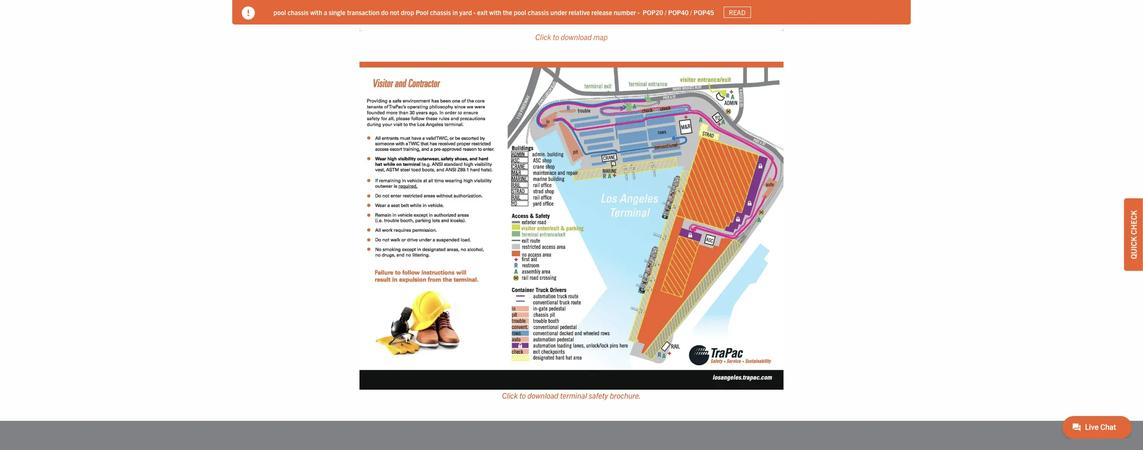 Task type: describe. For each thing, give the bounding box(es) containing it.
safety
[[589, 391, 608, 400]]

click to download terminal safety brochure.
[[502, 391, 641, 400]]

click for click to download map
[[535, 32, 551, 41]]

release
[[592, 8, 613, 16]]

read link
[[724, 7, 751, 18]]

2 with from the left
[[490, 8, 502, 16]]

1 with from the left
[[310, 8, 323, 16]]

number
[[614, 8, 636, 16]]

transaction
[[347, 8, 380, 16]]

terminal
[[560, 391, 587, 400]]

brochure.
[[610, 391, 641, 400]]

pop45
[[694, 8, 715, 16]]

click to download map
[[535, 32, 608, 41]]

1 - from the left
[[474, 8, 476, 16]]

not
[[390, 8, 400, 16]]

do
[[381, 8, 389, 16]]

click to download terminal safety brochure. link
[[360, 62, 784, 402]]

click to download map link
[[535, 32, 608, 41]]

1 chassis from the left
[[288, 8, 309, 16]]

download for map
[[561, 32, 592, 41]]

solid image
[[242, 7, 255, 20]]

3 chassis from the left
[[528, 8, 549, 16]]

2 - from the left
[[638, 8, 640, 16]]

to for click to download terminal safety brochure.
[[520, 391, 526, 400]]

in
[[453, 8, 458, 16]]

quick check
[[1129, 210, 1139, 259]]

under
[[551, 8, 567, 16]]

2 pool from the left
[[514, 8, 527, 16]]

pop20
[[643, 8, 664, 16]]



Task type: locate. For each thing, give the bounding box(es) containing it.
chassis
[[288, 8, 309, 16], [430, 8, 451, 16], [528, 8, 549, 16]]

the
[[503, 8, 513, 16]]

click
[[535, 32, 551, 41], [502, 391, 518, 400]]

click inside click to download terminal safety brochure. "link"
[[502, 391, 518, 400]]

0 horizontal spatial pool
[[274, 8, 286, 16]]

0 horizontal spatial to
[[520, 391, 526, 400]]

- right number
[[638, 8, 640, 16]]

to
[[553, 32, 559, 41], [520, 391, 526, 400]]

chassis left a
[[288, 8, 309, 16]]

1 horizontal spatial to
[[553, 32, 559, 41]]

to for click to download map
[[553, 32, 559, 41]]

0 vertical spatial to
[[553, 32, 559, 41]]

pool right the solid 'image' on the left top of the page
[[274, 8, 286, 16]]

to inside "link"
[[520, 391, 526, 400]]

map
[[594, 32, 608, 41]]

pool right the
[[514, 8, 527, 16]]

-
[[474, 8, 476, 16], [638, 8, 640, 16]]

download
[[561, 32, 592, 41], [528, 391, 559, 400]]

with
[[310, 8, 323, 16], [490, 8, 502, 16]]

0 horizontal spatial /
[[665, 8, 667, 16]]

0 horizontal spatial -
[[474, 8, 476, 16]]

0 horizontal spatial download
[[528, 391, 559, 400]]

0 horizontal spatial with
[[310, 8, 323, 16]]

pool
[[416, 8, 429, 16]]

2 horizontal spatial chassis
[[528, 8, 549, 16]]

1 horizontal spatial click
[[535, 32, 551, 41]]

drop
[[401, 8, 415, 16]]

yard
[[460, 8, 472, 16]]

download for terminal
[[528, 391, 559, 400]]

1 pool from the left
[[274, 8, 286, 16]]

footer
[[0, 421, 1143, 450]]

2 / from the left
[[691, 8, 692, 16]]

1 horizontal spatial download
[[561, 32, 592, 41]]

pop40
[[669, 8, 689, 16]]

/ left pop45
[[691, 8, 692, 16]]

with left the
[[490, 8, 502, 16]]

quick check link
[[1125, 198, 1143, 271]]

/ left pop40
[[665, 8, 667, 16]]

a
[[324, 8, 328, 16]]

check
[[1129, 210, 1139, 235]]

exit
[[478, 8, 488, 16]]

quick
[[1129, 236, 1139, 259]]

download inside click to download terminal safety brochure. "link"
[[528, 391, 559, 400]]

with left a
[[310, 8, 323, 16]]

0 vertical spatial download
[[561, 32, 592, 41]]

click for click to download terminal safety brochure.
[[502, 391, 518, 400]]

download left terminal
[[528, 391, 559, 400]]

1 / from the left
[[665, 8, 667, 16]]

read
[[729, 8, 746, 16]]

1 horizontal spatial /
[[691, 8, 692, 16]]

1 horizontal spatial pool
[[514, 8, 527, 16]]

chassis left in
[[430, 8, 451, 16]]

1 horizontal spatial chassis
[[430, 8, 451, 16]]

0 horizontal spatial chassis
[[288, 8, 309, 16]]

pool
[[274, 8, 286, 16], [514, 8, 527, 16]]

1 vertical spatial click
[[502, 391, 518, 400]]

chassis left under
[[528, 8, 549, 16]]

2 chassis from the left
[[430, 8, 451, 16]]

1 vertical spatial to
[[520, 391, 526, 400]]

single
[[329, 8, 346, 16]]

relative
[[569, 8, 590, 16]]

1 horizontal spatial with
[[490, 8, 502, 16]]

0 vertical spatial click
[[535, 32, 551, 41]]

pool chassis with a single transaction  do not drop pool chassis in yard -  exit with the pool chassis under relative release number -  pop20 / pop40 / pop45
[[274, 8, 715, 16]]

/
[[665, 8, 667, 16], [691, 8, 692, 16]]

0 horizontal spatial click
[[502, 391, 518, 400]]

download left map
[[561, 32, 592, 41]]

1 horizontal spatial -
[[638, 8, 640, 16]]

- left exit on the left top
[[474, 8, 476, 16]]

1 vertical spatial download
[[528, 391, 559, 400]]



Task type: vqa. For each thing, say whether or not it's contained in the screenshot.
18:00 corresponding to Thursday - Closed 2nd Shift (Stop Work Mtg) // Open 3rd Shift
no



